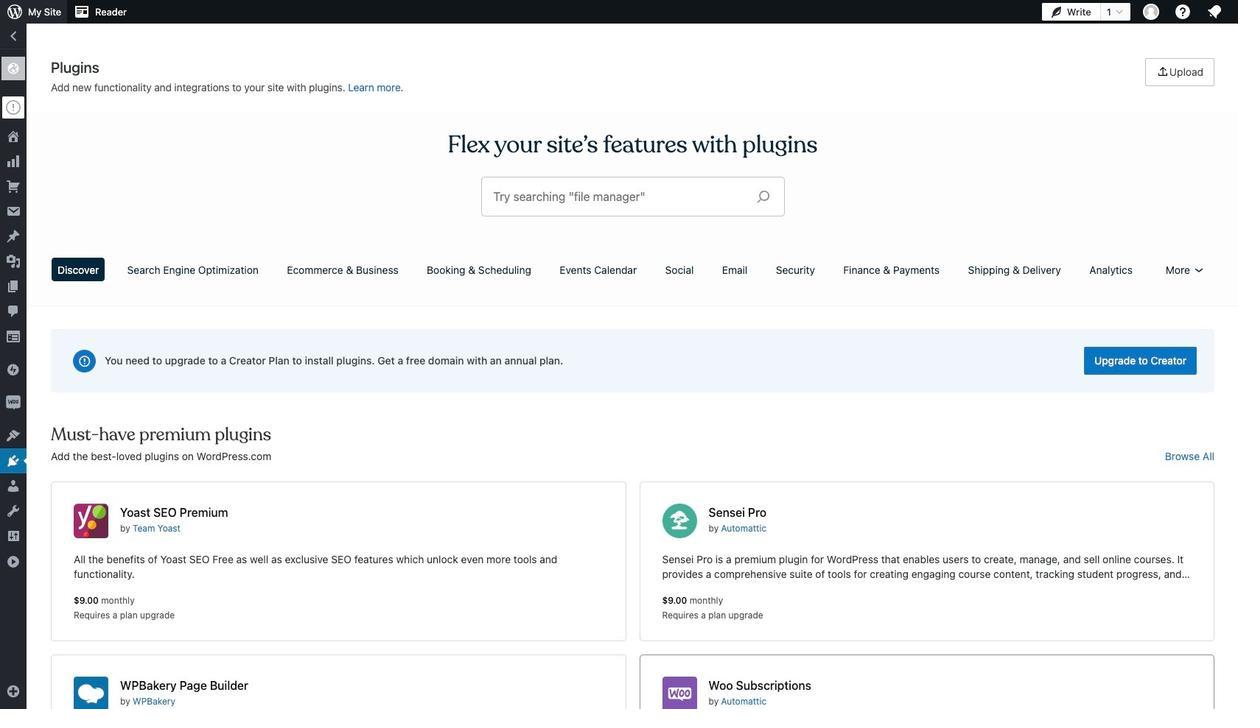 Task type: locate. For each thing, give the bounding box(es) containing it.
my profile image
[[1143, 4, 1160, 20]]

None search field
[[482, 178, 784, 216]]

0 vertical spatial img image
[[6, 363, 21, 377]]

1 vertical spatial img image
[[6, 396, 21, 411]]

1 img image from the top
[[6, 363, 21, 377]]

manage your notifications image
[[1206, 3, 1224, 21]]

img image
[[6, 363, 21, 377], [6, 396, 21, 411]]

2 img image from the top
[[6, 396, 21, 411]]

main content
[[46, 58, 1220, 710]]

plugin icon image
[[74, 504, 108, 539], [662, 504, 697, 539], [74, 678, 108, 710], [662, 678, 697, 710]]

open search image
[[745, 187, 782, 207]]



Task type: vqa. For each thing, say whether or not it's contained in the screenshot.
img
yes



Task type: describe. For each thing, give the bounding box(es) containing it.
help image
[[1174, 3, 1192, 21]]

Search search field
[[494, 178, 745, 216]]



